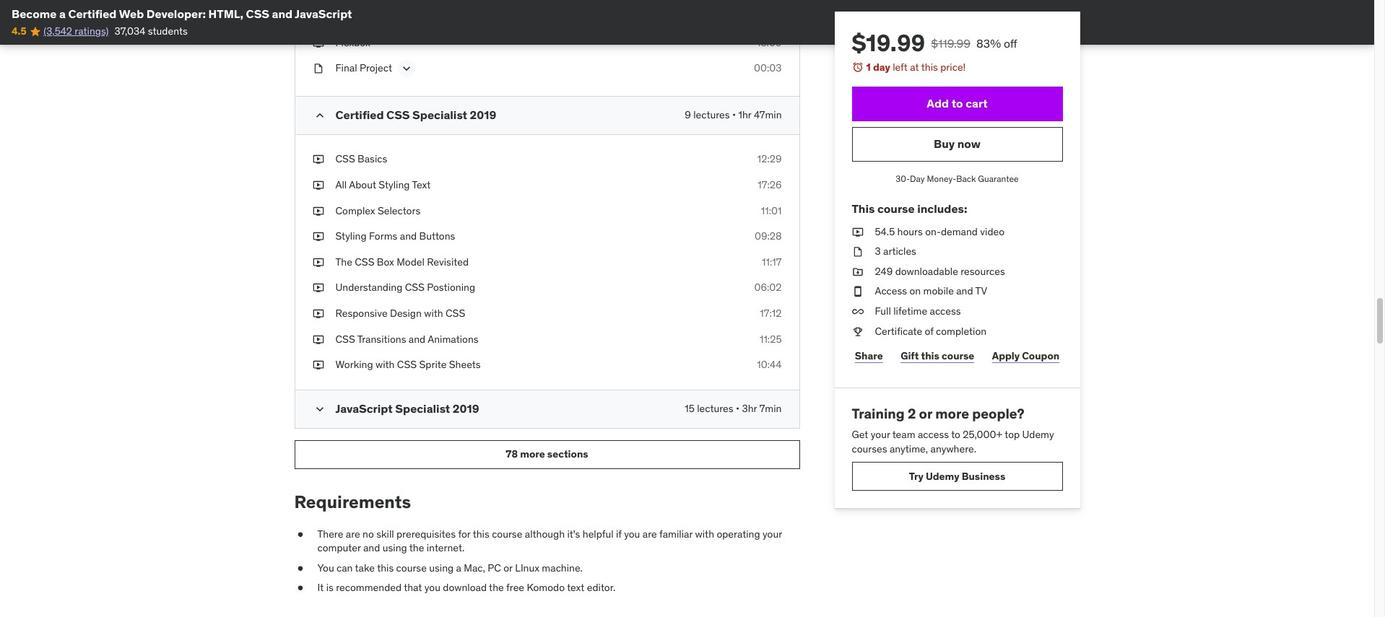 Task type: vqa. For each thing, say whether or not it's contained in the screenshot.
access inside the Training 2 or more people? Get your team access to 25,000+ top Udemy courses anytime, anywhere.
yes



Task type: locate. For each thing, give the bounding box(es) containing it.
udemy
[[1022, 428, 1054, 441], [926, 470, 960, 483]]

udemy inside training 2 or more people? get your team access to 25,000+ top udemy courses anytime, anywhere.
[[1022, 428, 1054, 441]]

0 vertical spatial 2019
[[470, 108, 496, 122]]

share
[[855, 349, 883, 362]]

0 horizontal spatial are
[[346, 528, 360, 541]]

1 horizontal spatial more
[[935, 405, 969, 423]]

lectures right 15
[[697, 402, 733, 415]]

take
[[355, 562, 375, 575]]

xsmall image left "249"
[[852, 265, 863, 279]]

and down no on the left bottom of the page
[[363, 542, 380, 555]]

css up 'animations'
[[446, 307, 465, 320]]

1 vertical spatial using
[[429, 562, 454, 575]]

gift this course link
[[898, 342, 978, 371]]

for
[[458, 528, 471, 541]]

course
[[877, 202, 915, 216], [942, 349, 974, 362], [492, 528, 522, 541], [396, 562, 427, 575]]

with right the design
[[424, 307, 443, 320]]

or right 2
[[919, 405, 932, 423]]

1 horizontal spatial the
[[489, 582, 504, 595]]

more inside training 2 or more people? get your team access to 25,000+ top udemy courses anytime, anywhere.
[[935, 405, 969, 423]]

prerequisites
[[396, 528, 456, 541]]

1 vertical spatial your
[[763, 528, 782, 541]]

using down internet.
[[429, 562, 454, 575]]

komodo
[[527, 582, 565, 595]]

final project
[[335, 62, 392, 75]]

the inside there are no skill prerequisites for this course although it's helpful if you are familiar with operating your computer and using the internet.
[[409, 542, 424, 555]]

gift
[[901, 349, 919, 362]]

css basics
[[335, 153, 387, 166]]

editor.
[[587, 582, 615, 595]]

1 small image from the top
[[312, 109, 327, 123]]

complex
[[335, 204, 375, 217]]

1 horizontal spatial your
[[871, 428, 890, 441]]

0 vertical spatial javascript
[[295, 6, 352, 21]]

are left no on the left bottom of the page
[[346, 528, 360, 541]]

you right if
[[624, 528, 640, 541]]

0 vertical spatial •
[[732, 109, 736, 122]]

2 to from the top
[[951, 428, 960, 441]]

0 horizontal spatial using
[[383, 542, 407, 555]]

or inside training 2 or more people? get your team access to 25,000+ top udemy courses anytime, anywhere.
[[919, 405, 932, 423]]

1 vertical spatial certified
[[335, 108, 384, 122]]

0 horizontal spatial or
[[504, 562, 513, 575]]

0 vertical spatial more
[[935, 405, 969, 423]]

course inside there are no skill prerequisites for this course although it's helpful if you are familiar with operating your computer and using the internet.
[[492, 528, 522, 541]]

certified up css basics
[[335, 108, 384, 122]]

to up anywhere.
[[951, 428, 960, 441]]

or right pc
[[504, 562, 513, 575]]

css right html,
[[246, 6, 269, 21]]

working with css sprite sheets
[[335, 358, 481, 371]]

2019
[[470, 108, 496, 122], [453, 401, 479, 416]]

access inside training 2 or more people? get your team access to 25,000+ top udemy courses anytime, anywhere.
[[918, 428, 949, 441]]

$119.99
[[931, 36, 971, 51]]

1 horizontal spatial certified
[[335, 108, 384, 122]]

0 vertical spatial a
[[59, 6, 66, 21]]

your up courses
[[871, 428, 890, 441]]

buttons
[[419, 230, 455, 243]]

more right 78
[[520, 448, 545, 461]]

udemy right the top
[[1022, 428, 1054, 441]]

specialist
[[412, 108, 467, 122], [395, 401, 450, 416]]

day
[[910, 173, 925, 184]]

xsmall image left 'all'
[[312, 178, 324, 193]]

at
[[910, 61, 919, 74]]

0 vertical spatial to
[[952, 96, 963, 110]]

you inside there are no skill prerequisites for this course although it's helpful if you are familiar with operating your computer and using the internet.
[[624, 528, 640, 541]]

xsmall image down the this
[[852, 225, 863, 239]]

a
[[59, 6, 66, 21], [456, 562, 461, 575]]

styling down complex
[[335, 230, 367, 243]]

can
[[337, 562, 353, 575]]

• for javascript specialist 2019
[[736, 402, 740, 415]]

more inside 78 more sections button
[[520, 448, 545, 461]]

0 vertical spatial lectures
[[693, 109, 730, 122]]

css transitions and animations
[[335, 333, 479, 346]]

javascript specialist 2019
[[335, 401, 479, 416]]

06:02
[[754, 281, 782, 294]]

1 vertical spatial a
[[456, 562, 461, 575]]

1 horizontal spatial or
[[919, 405, 932, 423]]

this
[[921, 61, 938, 74], [921, 349, 940, 362], [473, 528, 489, 541], [377, 562, 394, 575]]

styling up selectors
[[379, 178, 410, 191]]

are left familiar at the bottom of the page
[[643, 528, 657, 541]]

0 vertical spatial with
[[424, 307, 443, 320]]

text
[[412, 178, 431, 191]]

lectures
[[693, 109, 730, 122], [697, 402, 733, 415]]

specialist down the sprite
[[395, 401, 450, 416]]

• for certified css specialist 2019
[[732, 109, 736, 122]]

2 are from the left
[[643, 528, 657, 541]]

xsmall image left "full"
[[852, 305, 863, 319]]

with down transitions
[[376, 358, 395, 371]]

or
[[919, 405, 932, 423], [504, 562, 513, 575]]

you
[[624, 528, 640, 541], [424, 582, 441, 595]]

your
[[871, 428, 890, 441], [763, 528, 782, 541]]

xsmall image left complex
[[312, 204, 324, 218]]

0 horizontal spatial udemy
[[926, 470, 960, 483]]

this course includes:
[[852, 202, 967, 216]]

0 horizontal spatial the
[[409, 542, 424, 555]]

and
[[272, 6, 293, 21], [400, 230, 417, 243], [956, 285, 973, 298], [409, 333, 426, 346], [363, 542, 380, 555]]

mac,
[[464, 562, 485, 575]]

xsmall image left the "you"
[[294, 562, 306, 576]]

downloadable
[[895, 265, 958, 278]]

0 vertical spatial you
[[624, 528, 640, 541]]

is
[[326, 582, 334, 595]]

1 vertical spatial you
[[424, 582, 441, 595]]

a left mac,
[[456, 562, 461, 575]]

1 horizontal spatial styling
[[379, 178, 410, 191]]

day
[[873, 61, 890, 74]]

12:29
[[757, 153, 782, 166]]

try
[[909, 470, 924, 483]]

xsmall image
[[312, 36, 324, 50], [312, 178, 324, 193], [312, 230, 324, 244], [852, 245, 863, 259], [312, 255, 324, 270], [312, 281, 324, 295], [852, 285, 863, 299], [852, 305, 863, 319], [852, 325, 863, 339], [312, 358, 324, 372], [294, 528, 306, 542], [294, 562, 306, 576], [294, 582, 306, 596]]

2 vertical spatial with
[[695, 528, 714, 541]]

specialist down show lecture description 'icon'
[[412, 108, 467, 122]]

1 vertical spatial more
[[520, 448, 545, 461]]

layout
[[361, 7, 391, 20]]

css down show lecture description 'icon'
[[386, 108, 410, 122]]

certified up 'ratings)'
[[68, 6, 117, 21]]

the
[[335, 255, 352, 268]]

2 horizontal spatial with
[[695, 528, 714, 541]]

to
[[952, 96, 963, 110], [951, 428, 960, 441]]

• left 1hr on the right top
[[732, 109, 736, 122]]

xsmall image left access at the top
[[852, 285, 863, 299]]

this inside "gift this course" link
[[921, 349, 940, 362]]

1 vertical spatial lectures
[[697, 402, 733, 415]]

a up (3,542
[[59, 6, 66, 21]]

javascript down working
[[335, 401, 393, 416]]

udemy right try at the bottom right
[[926, 470, 960, 483]]

the css box model revisited
[[335, 255, 469, 268]]

xsmall image
[[312, 7, 324, 21], [312, 62, 324, 76], [312, 153, 324, 167], [312, 204, 324, 218], [852, 225, 863, 239], [852, 265, 863, 279], [312, 307, 324, 321], [312, 333, 324, 347]]

access down mobile
[[930, 305, 961, 318]]

styling
[[379, 178, 410, 191], [335, 230, 367, 243]]

you can take this course using a mac, pc or linux machine.
[[317, 562, 583, 575]]

and up working with css sprite sheets
[[409, 333, 426, 346]]

course up pc
[[492, 528, 522, 541]]

ratings)
[[75, 25, 109, 38]]

this right at
[[921, 61, 938, 74]]

you right that
[[424, 582, 441, 595]]

lectures right 9
[[693, 109, 730, 122]]

access up anywhere.
[[918, 428, 949, 441]]

1 vertical spatial small image
[[312, 402, 327, 417]]

get
[[852, 428, 868, 441]]

this right for
[[473, 528, 489, 541]]

sections
[[547, 448, 588, 461]]

0 vertical spatial or
[[919, 405, 932, 423]]

0 vertical spatial styling
[[379, 178, 410, 191]]

0 horizontal spatial a
[[59, 6, 66, 21]]

1 vertical spatial with
[[376, 358, 395, 371]]

1 vertical spatial to
[[951, 428, 960, 441]]

your right operating
[[763, 528, 782, 541]]

to left cart
[[952, 96, 963, 110]]

1 vertical spatial styling
[[335, 230, 367, 243]]

0 horizontal spatial styling
[[335, 230, 367, 243]]

this right "gift"
[[921, 349, 940, 362]]

the down prerequisites
[[409, 542, 424, 555]]

54.5
[[875, 225, 895, 238]]

and inside there are no skill prerequisites for this course although it's helpful if you are familiar with operating your computer and using the internet.
[[363, 542, 380, 555]]

the left 'free'
[[489, 582, 504, 595]]

1 vertical spatial •
[[736, 402, 740, 415]]

javascript up 'flexbox'
[[295, 6, 352, 21]]

4.5
[[12, 25, 27, 38]]

1 to from the top
[[952, 96, 963, 110]]

1 horizontal spatial udemy
[[1022, 428, 1054, 441]]

the
[[409, 542, 424, 555], [489, 582, 504, 595]]

0 vertical spatial using
[[383, 542, 407, 555]]

0 vertical spatial udemy
[[1022, 428, 1054, 441]]

30-
[[896, 173, 910, 184]]

2 small image from the top
[[312, 402, 327, 417]]

1 are from the left
[[346, 528, 360, 541]]

left
[[893, 61, 908, 74]]

animations
[[428, 333, 479, 346]]

add
[[927, 96, 949, 110]]

37,034 students
[[114, 25, 188, 38]]

sprite
[[419, 358, 447, 371]]

0 vertical spatial small image
[[312, 109, 327, 123]]

understanding
[[335, 281, 403, 294]]

0 vertical spatial your
[[871, 428, 890, 441]]

more up anywhere.
[[935, 405, 969, 423]]

css right the
[[355, 255, 374, 268]]

0 horizontal spatial more
[[520, 448, 545, 461]]

78
[[506, 448, 518, 461]]

0 horizontal spatial certified
[[68, 6, 117, 21]]

1 horizontal spatial you
[[624, 528, 640, 541]]

page layout
[[335, 7, 391, 20]]

lectures for certified css specialist 2019
[[693, 109, 730, 122]]

0 vertical spatial the
[[409, 542, 424, 555]]

1 vertical spatial javascript
[[335, 401, 393, 416]]

this right take at the left bottom of page
[[377, 562, 394, 575]]

there
[[317, 528, 343, 541]]

about
[[349, 178, 376, 191]]

small image
[[312, 109, 327, 123], [312, 402, 327, 417]]

courses
[[852, 442, 887, 455]]

1 vertical spatial or
[[504, 562, 513, 575]]

1 horizontal spatial are
[[643, 528, 657, 541]]

your inside training 2 or more people? get your team access to 25,000+ top udemy courses anytime, anywhere.
[[871, 428, 890, 441]]

buy now button
[[852, 127, 1063, 161]]

with right familiar at the bottom of the page
[[695, 528, 714, 541]]

javascript
[[295, 6, 352, 21], [335, 401, 393, 416]]

using down skill
[[383, 542, 407, 555]]

share button
[[852, 342, 886, 371]]

1 vertical spatial access
[[918, 428, 949, 441]]

project
[[360, 62, 392, 75]]

top
[[1005, 428, 1020, 441]]

to inside button
[[952, 96, 963, 110]]

• left 3hr
[[736, 402, 740, 415]]

10:44
[[757, 358, 782, 371]]

hours
[[897, 225, 923, 238]]

0 horizontal spatial your
[[763, 528, 782, 541]]

0 vertical spatial certified
[[68, 6, 117, 21]]

completion
[[936, 325, 987, 338]]

access
[[930, 305, 961, 318], [918, 428, 949, 441]]



Task type: describe. For each thing, give the bounding box(es) containing it.
15 lectures • 3hr 7min
[[685, 402, 782, 415]]

resources
[[961, 265, 1005, 278]]

xsmall image left transitions
[[312, 333, 324, 347]]

and right forms
[[400, 230, 417, 243]]

price!
[[940, 61, 966, 74]]

00:03
[[754, 62, 782, 75]]

gift this course
[[901, 349, 974, 362]]

complex selectors
[[335, 204, 420, 217]]

11:01
[[761, 204, 782, 217]]

0 vertical spatial specialist
[[412, 108, 467, 122]]

it's
[[567, 528, 580, 541]]

78 more sections
[[506, 448, 588, 461]]

1 vertical spatial 2019
[[453, 401, 479, 416]]

xsmall image left "it"
[[294, 582, 306, 596]]

styling forms and buttons
[[335, 230, 455, 243]]

business
[[962, 470, 1005, 483]]

articles
[[883, 245, 916, 258]]

your inside there are no skill prerequisites for this course although it's helpful if you are familiar with operating your computer and using the internet.
[[763, 528, 782, 541]]

1 vertical spatial udemy
[[926, 470, 960, 483]]

computer
[[317, 542, 361, 555]]

of
[[925, 325, 934, 338]]

1 vertical spatial specialist
[[395, 401, 450, 416]]

on
[[910, 285, 921, 298]]

small image for certified
[[312, 109, 327, 123]]

xsmall image left the
[[312, 255, 324, 270]]

off
[[1004, 36, 1017, 51]]

model
[[397, 255, 425, 268]]

back
[[956, 173, 976, 184]]

xsmall image left the 'understanding'
[[312, 281, 324, 295]]

xsmall image up 'share'
[[852, 325, 863, 339]]

access on mobile and tv
[[875, 285, 987, 298]]

internet.
[[427, 542, 465, 555]]

students
[[148, 25, 188, 38]]

web
[[119, 6, 144, 21]]

familiar
[[659, 528, 693, 541]]

1 day left at this price!
[[866, 61, 966, 74]]

using inside there are no skill prerequisites for this course although it's helpful if you are familiar with operating your computer and using the internet.
[[383, 542, 407, 555]]

xsmall image left 'flexbox'
[[312, 36, 324, 50]]

try udemy business
[[909, 470, 1005, 483]]

training
[[852, 405, 905, 423]]

alarm image
[[852, 61, 863, 73]]

78 more sections button
[[294, 440, 800, 469]]

full
[[875, 305, 891, 318]]

tv
[[975, 285, 987, 298]]

developer:
[[146, 6, 206, 21]]

it
[[317, 582, 324, 595]]

working
[[335, 358, 373, 371]]

try udemy business link
[[852, 462, 1063, 491]]

09:28
[[755, 230, 782, 243]]

design
[[390, 307, 422, 320]]

xsmall image left page
[[312, 7, 324, 21]]

anywhere.
[[931, 442, 976, 455]]

full lifetime access
[[875, 305, 961, 318]]

and right html,
[[272, 6, 293, 21]]

lectures for javascript specialist 2019
[[697, 402, 733, 415]]

small image for javascript
[[312, 402, 327, 417]]

1 horizontal spatial with
[[424, 307, 443, 320]]

3
[[875, 245, 881, 258]]

$19.99 $119.99 83% off
[[852, 28, 1017, 58]]

2
[[908, 405, 916, 423]]

css down model
[[405, 281, 425, 294]]

3hr
[[742, 402, 757, 415]]

(3,542
[[43, 25, 72, 38]]

37,034
[[114, 25, 146, 38]]

apply coupon
[[992, 349, 1060, 362]]

responsive design with css
[[335, 307, 465, 320]]

show lecture description image
[[399, 62, 414, 76]]

all
[[335, 178, 347, 191]]

transitions
[[357, 333, 406, 346]]

become a certified web developer: html, css and javascript
[[12, 6, 352, 21]]

training 2 or more people? get your team access to 25,000+ top udemy courses anytime, anywhere.
[[852, 405, 1054, 455]]

now
[[957, 136, 981, 151]]

css up working
[[335, 333, 355, 346]]

linux
[[515, 562, 539, 575]]

xsmall image left forms
[[312, 230, 324, 244]]

free
[[506, 582, 524, 595]]

1 horizontal spatial using
[[429, 562, 454, 575]]

xsmall image left 3
[[852, 245, 863, 259]]

25,000+
[[963, 428, 1003, 441]]

lifetime
[[894, 305, 927, 318]]

basics
[[358, 153, 387, 166]]

certificate of completion
[[875, 325, 987, 338]]

with inside there are no skill prerequisites for this course although it's helpful if you are familiar with operating your computer and using the internet.
[[695, 528, 714, 541]]

and left tv
[[956, 285, 973, 298]]

0 horizontal spatial you
[[424, 582, 441, 595]]

cart
[[966, 96, 988, 110]]

buy now
[[934, 136, 981, 151]]

demand
[[941, 225, 978, 238]]

xsmall image left there
[[294, 528, 306, 542]]

7min
[[760, 402, 782, 415]]

0 vertical spatial access
[[930, 305, 961, 318]]

to inside training 2 or more people? get your team access to 25,000+ top udemy courses anytime, anywhere.
[[951, 428, 960, 441]]

machine.
[[542, 562, 583, 575]]

that
[[404, 582, 422, 595]]

xsmall image left responsive
[[312, 307, 324, 321]]

13:09
[[757, 36, 782, 49]]

people?
[[972, 405, 1025, 423]]

css up 'all'
[[335, 153, 355, 166]]

11:25
[[760, 333, 782, 346]]

postioning
[[427, 281, 475, 294]]

54.5 hours on-demand video
[[875, 225, 1005, 238]]

video
[[980, 225, 1005, 238]]

xsmall image left working
[[312, 358, 324, 372]]

coupon
[[1022, 349, 1060, 362]]

course down completion
[[942, 349, 974, 362]]

30-day money-back guarantee
[[896, 173, 1019, 184]]

money-
[[927, 173, 956, 184]]

anytime,
[[890, 442, 928, 455]]

mobile
[[923, 285, 954, 298]]

skill
[[376, 528, 394, 541]]

css down css transitions and animations
[[397, 358, 417, 371]]

xsmall image left css basics
[[312, 153, 324, 167]]

no
[[363, 528, 374, 541]]

this inside there are no skill prerequisites for this course although it's helpful if you are familiar with operating your computer and using the internet.
[[473, 528, 489, 541]]

helpful
[[583, 528, 614, 541]]

become
[[12, 6, 57, 21]]

83%
[[976, 36, 1001, 51]]

xsmall image left final in the left top of the page
[[312, 62, 324, 76]]

course up the 54.5
[[877, 202, 915, 216]]

course up that
[[396, 562, 427, 575]]

1 vertical spatial the
[[489, 582, 504, 595]]

apply coupon button
[[989, 342, 1063, 371]]

0 horizontal spatial with
[[376, 358, 395, 371]]

download
[[443, 582, 487, 595]]

1 horizontal spatial a
[[456, 562, 461, 575]]



